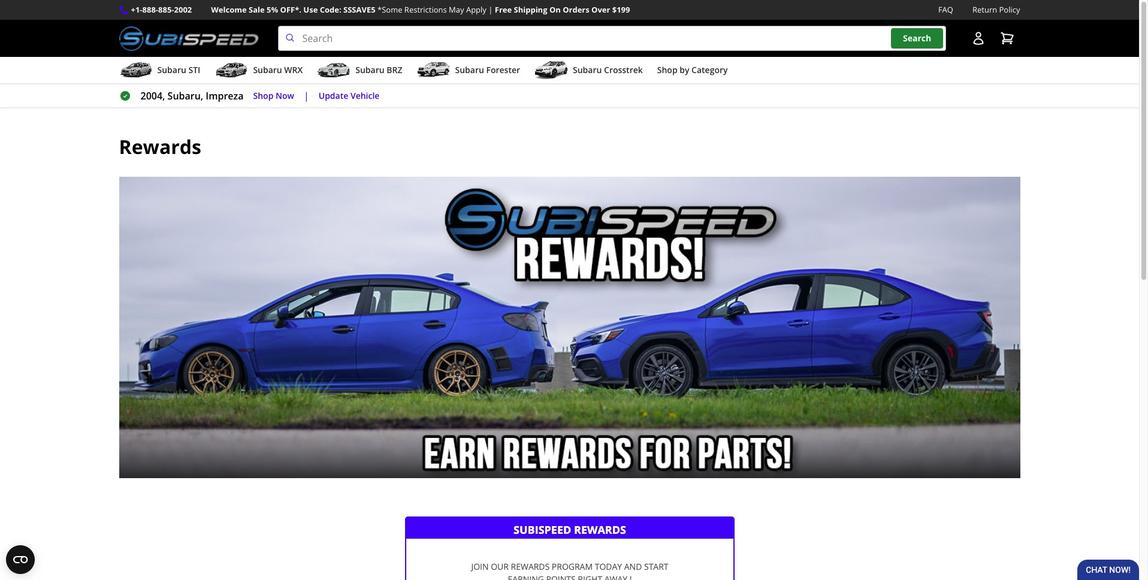 Task type: describe. For each thing, give the bounding box(es) containing it.
subaru sti button
[[119, 59, 200, 83]]

shipping
[[514, 4, 548, 15]]

subaru sti
[[157, 64, 200, 76]]

subaru brz
[[356, 64, 403, 76]]

crosstrek
[[604, 64, 643, 76]]

2002
[[174, 4, 192, 15]]

subaru wrx button
[[215, 59, 303, 83]]

impreza
[[206, 89, 244, 103]]

*some restrictions may apply | free shipping on orders over $199
[[378, 4, 630, 15]]

2004,
[[141, 89, 165, 103]]

subaru for subaru sti
[[157, 64, 186, 76]]

may
[[449, 4, 464, 15]]

faq link
[[939, 4, 954, 16]]

forester
[[487, 64, 520, 76]]

vehicle
[[351, 90, 380, 101]]

by
[[680, 64, 690, 76]]

subaru for subaru wrx
[[253, 64, 282, 76]]

a subaru sti thumbnail image image
[[119, 61, 153, 79]]

now
[[276, 90, 294, 101]]

free
[[495, 4, 512, 15]]

over
[[592, 4, 611, 15]]

button image
[[972, 31, 986, 46]]

wrx
[[284, 64, 303, 76]]

update vehicle button
[[319, 89, 380, 103]]

1 vertical spatial |
[[304, 89, 309, 103]]

shop by category
[[658, 64, 728, 76]]

orders
[[563, 4, 590, 15]]

885-
[[158, 4, 174, 15]]

use
[[304, 4, 318, 15]]

policy
[[1000, 4, 1021, 15]]

brz
[[387, 64, 403, 76]]

subaru crosstrek button
[[535, 59, 643, 83]]

888-
[[142, 4, 158, 15]]

return policy link
[[973, 4, 1021, 16]]

hippogallery:original image
[[119, 177, 1021, 479]]

a subaru forester thumbnail image image
[[417, 61, 451, 79]]

restrictions
[[405, 4, 447, 15]]

faq
[[939, 4, 954, 15]]

open widget image
[[6, 546, 35, 574]]

1 horizontal spatial |
[[489, 4, 493, 15]]

a subaru wrx thumbnail image image
[[215, 61, 248, 79]]

search input field
[[278, 26, 946, 51]]



Task type: vqa. For each thing, say whether or not it's contained in the screenshot.
Button IMAGE
yes



Task type: locate. For each thing, give the bounding box(es) containing it.
subaru left sti
[[157, 64, 186, 76]]

apply
[[466, 4, 487, 15]]

on
[[550, 4, 561, 15]]

1 horizontal spatial shop
[[658, 64, 678, 76]]

category
[[692, 64, 728, 76]]

subaru crosstrek
[[573, 64, 643, 76]]

sale
[[249, 4, 265, 15]]

shop for shop now
[[253, 90, 274, 101]]

subaru left wrx
[[253, 64, 282, 76]]

shop
[[658, 64, 678, 76], [253, 90, 274, 101]]

welcome
[[211, 4, 247, 15]]

subaru left forester
[[455, 64, 484, 76]]

subaru,
[[168, 89, 203, 103]]

shop now
[[253, 90, 294, 101]]

subaru forester button
[[417, 59, 520, 83]]

subaru for subaru crosstrek
[[573, 64, 602, 76]]

sti
[[189, 64, 200, 76]]

shop inside shop now link
[[253, 90, 274, 101]]

subispeed logo image
[[119, 26, 259, 51]]

$199
[[613, 4, 630, 15]]

code:
[[320, 4, 342, 15]]

sssave5
[[344, 4, 376, 15]]

update vehicle
[[319, 90, 380, 101]]

*some
[[378, 4, 403, 15]]

search button
[[892, 28, 944, 48]]

subaru brz button
[[317, 59, 403, 83]]

4 subaru from the left
[[455, 64, 484, 76]]

| right now
[[304, 89, 309, 103]]

a subaru crosstrek thumbnail image image
[[535, 61, 568, 79]]

return policy
[[973, 4, 1021, 15]]

subaru for subaru brz
[[356, 64, 385, 76]]

subaru left crosstrek
[[573, 64, 602, 76]]

subaru wrx
[[253, 64, 303, 76]]

2 subaru from the left
[[253, 64, 282, 76]]

2004, subaru, impreza
[[141, 89, 244, 103]]

0 vertical spatial |
[[489, 4, 493, 15]]

| left free
[[489, 4, 493, 15]]

shop by category button
[[658, 59, 728, 83]]

subaru
[[157, 64, 186, 76], [253, 64, 282, 76], [356, 64, 385, 76], [455, 64, 484, 76], [573, 64, 602, 76]]

update
[[319, 90, 349, 101]]

shop left by
[[658, 64, 678, 76]]

subaru left brz
[[356, 64, 385, 76]]

shop now link
[[253, 89, 294, 103]]

3 subaru from the left
[[356, 64, 385, 76]]

subaru for subaru forester
[[455, 64, 484, 76]]

welcome sale 5% off*. use code: sssave5
[[211, 4, 376, 15]]

search
[[904, 33, 932, 44]]

a subaru brz thumbnail image image
[[317, 61, 351, 79]]

return
[[973, 4, 998, 15]]

5%
[[267, 4, 278, 15]]

1 subaru from the left
[[157, 64, 186, 76]]

rewards
[[119, 134, 201, 160]]

5 subaru from the left
[[573, 64, 602, 76]]

shop left now
[[253, 90, 274, 101]]

shop inside shop by category dropdown button
[[658, 64, 678, 76]]

+1-888-885-2002
[[131, 4, 192, 15]]

+1-
[[131, 4, 142, 15]]

0 horizontal spatial shop
[[253, 90, 274, 101]]

+1-888-885-2002 link
[[131, 4, 192, 16]]

0 horizontal spatial |
[[304, 89, 309, 103]]

subaru forester
[[455, 64, 520, 76]]

shop for shop by category
[[658, 64, 678, 76]]

0 vertical spatial shop
[[658, 64, 678, 76]]

off*.
[[280, 4, 302, 15]]

|
[[489, 4, 493, 15], [304, 89, 309, 103]]

1 vertical spatial shop
[[253, 90, 274, 101]]



